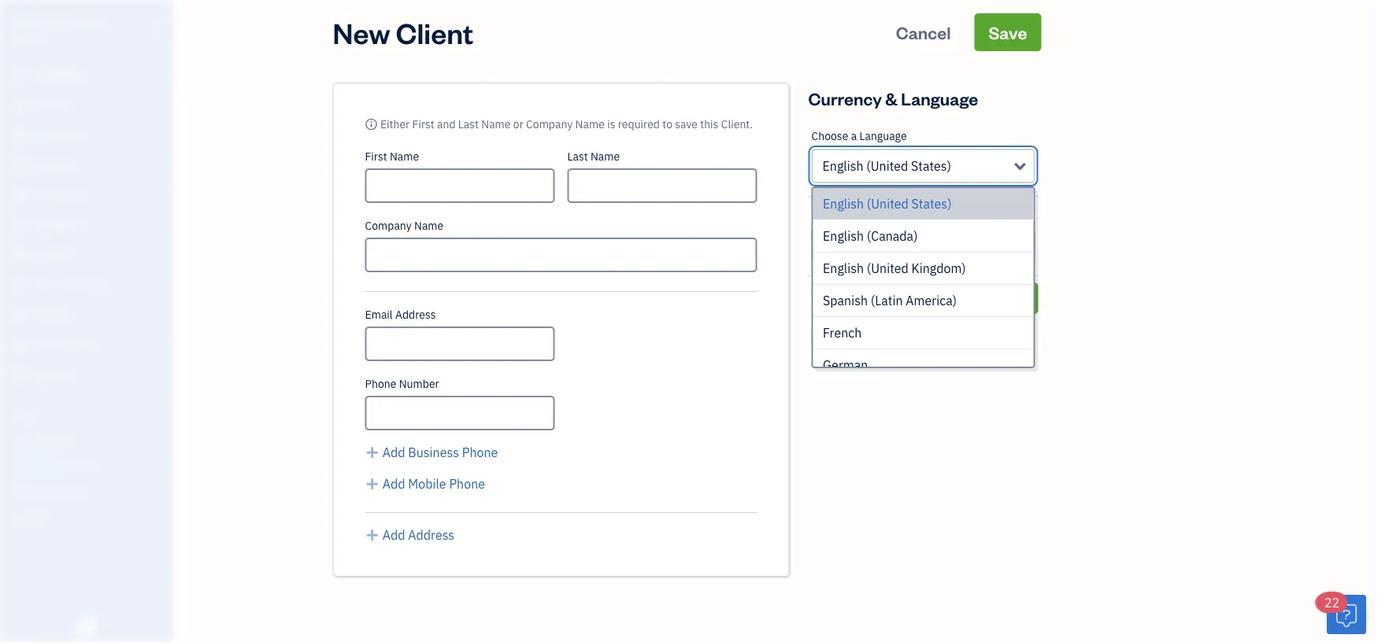 Task type: describe. For each thing, give the bounding box(es) containing it.
0 vertical spatial phone
[[365, 377, 396, 391]]

(united for english (united kingdom) option
[[867, 260, 908, 277]]

Phone Number text field
[[365, 396, 555, 431]]

to
[[663, 117, 673, 132]]

english (united kingdom) option
[[813, 253, 1034, 285]]

Company Name text field
[[365, 238, 757, 273]]

english for english (canada) option
[[823, 228, 864, 245]]

name for first name
[[390, 149, 419, 164]]

plus image for add business phone
[[365, 443, 380, 462]]

First Name text field
[[365, 169, 555, 203]]

(united inside field
[[867, 158, 908, 174]]

a for currency
[[851, 208, 857, 223]]

choose a currency element
[[808, 197, 1038, 276]]

states) inside field
[[911, 158, 951, 174]]

bank connections image
[[12, 484, 169, 496]]

phone number
[[365, 377, 439, 391]]

add for add address
[[383, 527, 405, 544]]

1 vertical spatial last
[[567, 149, 588, 164]]

phone for add business phone
[[462, 445, 498, 461]]

estimate image
[[10, 128, 29, 144]]

22 button
[[1317, 593, 1366, 635]]

add address
[[383, 527, 455, 544]]

phone for add mobile phone
[[449, 476, 485, 493]]

22
[[1325, 595, 1340, 612]]

mobile
[[408, 476, 446, 493]]

save
[[989, 21, 1027, 43]]

number
[[399, 377, 439, 391]]

(canada)
[[867, 228, 918, 245]]

0 vertical spatial currency
[[808, 87, 882, 109]]

add address button
[[365, 526, 455, 545]]

settings image
[[12, 509, 169, 521]]

freshbooks image
[[74, 617, 99, 636]]

timer image
[[10, 278, 29, 294]]

currency inside choose a currency element
[[860, 208, 904, 223]]

choose for choose a currency
[[812, 208, 848, 223]]

first name
[[365, 149, 419, 164]]

english for english (united states) option
[[823, 196, 864, 212]]

english (united states) inside option
[[823, 196, 951, 212]]

payment image
[[10, 188, 29, 204]]

english (united kingdom)
[[823, 260, 966, 277]]

language for choose a language
[[860, 129, 907, 143]]

0 horizontal spatial last
[[458, 117, 479, 132]]

new client
[[333, 13, 474, 51]]

english for english (united kingdom) option
[[823, 260, 864, 277]]

business
[[408, 445, 459, 461]]

(united for english (united states) option
[[867, 196, 908, 212]]

resource center badge image
[[1327, 595, 1366, 635]]

1 vertical spatial cancel button
[[808, 283, 966, 314]]

save button
[[975, 13, 1042, 51]]

primary image
[[365, 117, 378, 132]]

currency & language
[[808, 87, 978, 109]]

german
[[823, 357, 868, 374]]

new
[[333, 13, 390, 51]]

german option
[[813, 350, 1034, 382]]

add business phone button
[[365, 443, 498, 462]]

expense image
[[10, 218, 29, 234]]

states) inside option
[[911, 196, 951, 212]]

owner
[[13, 32, 42, 44]]

invoice image
[[10, 158, 29, 174]]

0 vertical spatial cancel button
[[882, 13, 965, 51]]

this
[[700, 117, 719, 132]]

choose for choose a language
[[812, 129, 848, 143]]

french option
[[813, 317, 1034, 350]]

client image
[[10, 98, 29, 114]]

gary's company owner
[[13, 14, 107, 44]]

choose a language element
[[808, 117, 1038, 197]]

name left or
[[481, 117, 511, 132]]

or
[[513, 117, 524, 132]]

plus image for add address
[[365, 526, 380, 545]]

1 vertical spatial company
[[526, 117, 573, 132]]

choose a currency
[[812, 208, 904, 223]]

save
[[675, 117, 698, 132]]

kingdom)
[[911, 260, 966, 277]]

english (united states) inside field
[[823, 158, 951, 174]]

main element
[[0, 0, 213, 643]]

spanish
[[823, 293, 868, 309]]



Task type: locate. For each thing, give the bounding box(es) containing it.
2 a from the top
[[851, 208, 857, 223]]

address for email address
[[395, 308, 436, 322]]

cancel button
[[882, 13, 965, 51], [808, 283, 966, 314]]

english down 'choose a language'
[[823, 158, 864, 174]]

1 vertical spatial phone
[[462, 445, 498, 461]]

name down either
[[390, 149, 419, 164]]

address inside button
[[408, 527, 455, 544]]

address
[[395, 308, 436, 322], [408, 527, 455, 544]]

0 vertical spatial choose
[[812, 129, 848, 143]]

1 vertical spatial currency
[[860, 208, 904, 223]]

(united
[[867, 158, 908, 174], [867, 196, 908, 212], [867, 260, 908, 277]]

cancel up currency & language
[[896, 21, 951, 43]]

name down is
[[591, 149, 620, 164]]

3 plus image from the top
[[365, 526, 380, 545]]

add inside add mobile phone button
[[383, 476, 405, 493]]

0 vertical spatial first
[[412, 117, 434, 132]]

1 states) from the top
[[911, 158, 951, 174]]

plus image
[[365, 443, 380, 462], [365, 475, 380, 494], [365, 526, 380, 545]]

project image
[[10, 248, 29, 264]]

1 vertical spatial a
[[851, 208, 857, 223]]

choose
[[812, 129, 848, 143], [812, 208, 848, 223]]

english (canada) option
[[813, 221, 1034, 253]]

1 horizontal spatial last
[[567, 149, 588, 164]]

list box
[[813, 188, 1034, 382]]

english up english (canada)
[[823, 196, 864, 212]]

last down either first and last name or company name is required to save this client.
[[567, 149, 588, 164]]

company down the first name
[[365, 219, 412, 233]]

2 (united from the top
[[867, 196, 908, 212]]

email address
[[365, 308, 436, 322]]

plus image left mobile
[[365, 475, 380, 494]]

1 vertical spatial plus image
[[365, 475, 380, 494]]

company right or
[[526, 117, 573, 132]]

1 vertical spatial (united
[[867, 196, 908, 212]]

1 vertical spatial states)
[[911, 196, 951, 212]]

choose down currency & language
[[812, 129, 848, 143]]

language down the &
[[860, 129, 907, 143]]

3 english from the top
[[823, 228, 864, 245]]

1 vertical spatial language
[[860, 129, 907, 143]]

3 (united from the top
[[867, 260, 908, 277]]

money image
[[10, 308, 29, 324]]

1 english from the top
[[823, 158, 864, 174]]

english up spanish
[[823, 260, 864, 277]]

plus image left add address
[[365, 526, 380, 545]]

language
[[901, 87, 978, 109], [860, 129, 907, 143]]

1 vertical spatial first
[[365, 149, 387, 164]]

choose inside choose a currency element
[[812, 208, 848, 223]]

3 add from the top
[[383, 527, 405, 544]]

english (united states) up "(canada)" on the right top of page
[[823, 196, 951, 212]]

0 vertical spatial language
[[901, 87, 978, 109]]

0 vertical spatial a
[[851, 129, 857, 143]]

currency up 'choose a language'
[[808, 87, 882, 109]]

1 plus image from the top
[[365, 443, 380, 462]]

0 vertical spatial company
[[52, 14, 107, 30]]

(united down 'choose a language'
[[867, 158, 908, 174]]

2 vertical spatial add
[[383, 527, 405, 544]]

states) up english (united states) option
[[911, 158, 951, 174]]

last name
[[567, 149, 620, 164]]

1 english (united states) from the top
[[823, 158, 951, 174]]

english (united states) down 'choose a language'
[[823, 158, 951, 174]]

0 vertical spatial (united
[[867, 158, 908, 174]]

name for company name
[[414, 219, 444, 233]]

add down add mobile phone button
[[383, 527, 405, 544]]

report image
[[10, 368, 29, 384]]

address for add address
[[408, 527, 455, 544]]

name left is
[[575, 117, 605, 132]]

add mobile phone
[[383, 476, 485, 493]]

1 horizontal spatial company
[[365, 219, 412, 233]]

currency
[[808, 87, 882, 109], [860, 208, 904, 223]]

add left "business"
[[383, 445, 405, 461]]

client
[[396, 13, 474, 51]]

(united up (latin on the right top of the page
[[867, 260, 908, 277]]

0 vertical spatial cancel
[[896, 21, 951, 43]]

company inside gary's company owner
[[52, 14, 107, 30]]

name
[[481, 117, 511, 132], [575, 117, 605, 132], [390, 149, 419, 164], [591, 149, 620, 164], [414, 219, 444, 233]]

first down primary image
[[365, 149, 387, 164]]

2 english (united states) from the top
[[823, 196, 951, 212]]

0 vertical spatial add
[[383, 445, 405, 461]]

1 a from the top
[[851, 129, 857, 143]]

1 vertical spatial cancel
[[864, 289, 910, 308]]

4 english from the top
[[823, 260, 864, 277]]

client.
[[721, 117, 753, 132]]

states) up english (canada) option
[[911, 196, 951, 212]]

plus image left "business"
[[365, 443, 380, 462]]

a for language
[[851, 129, 857, 143]]

2 add from the top
[[383, 476, 405, 493]]

chart image
[[10, 338, 29, 354]]

is
[[607, 117, 615, 132]]

2 english from the top
[[823, 196, 864, 212]]

(latin
[[871, 293, 903, 309]]

add left mobile
[[383, 476, 405, 493]]

a up english (canada)
[[851, 208, 857, 223]]

language for currency & language
[[901, 87, 978, 109]]

items and services image
[[12, 458, 169, 471]]

add
[[383, 445, 405, 461], [383, 476, 405, 493], [383, 527, 405, 544]]

phone right mobile
[[449, 476, 485, 493]]

first
[[412, 117, 434, 132], [365, 149, 387, 164]]

email
[[365, 308, 393, 322]]

and
[[437, 117, 456, 132]]

2 choose from the top
[[812, 208, 848, 223]]

add mobile phone button
[[365, 475, 485, 494]]

add for add business phone
[[383, 445, 405, 461]]

phone
[[365, 377, 396, 391], [462, 445, 498, 461], [449, 476, 485, 493]]

0 horizontal spatial company
[[52, 14, 107, 30]]

add for add mobile phone
[[383, 476, 405, 493]]

company name
[[365, 219, 444, 233]]

choose a language
[[812, 129, 907, 143]]

dashboard image
[[10, 69, 29, 84]]

address down add mobile phone
[[408, 527, 455, 544]]

2 states) from the top
[[911, 196, 951, 212]]

2 vertical spatial phone
[[449, 476, 485, 493]]

2 horizontal spatial company
[[526, 117, 573, 132]]

choose up english (canada)
[[812, 208, 848, 223]]

0 vertical spatial plus image
[[365, 443, 380, 462]]

1 vertical spatial choose
[[812, 208, 848, 223]]

2 vertical spatial company
[[365, 219, 412, 233]]

1 choose from the top
[[812, 129, 848, 143]]

spanish (latin america) option
[[813, 285, 1034, 317]]

last
[[458, 117, 479, 132], [567, 149, 588, 164]]

a down currency & language
[[851, 129, 857, 143]]

phone down phone number text field at the bottom left
[[462, 445, 498, 461]]

Email Address text field
[[365, 327, 555, 362]]

1 vertical spatial english (united states)
[[823, 196, 951, 212]]

company
[[52, 14, 107, 30], [526, 117, 573, 132], [365, 219, 412, 233]]

name for last name
[[591, 149, 620, 164]]

english down choose a currency
[[823, 228, 864, 245]]

choose inside choose a language element
[[812, 129, 848, 143]]

0 horizontal spatial first
[[365, 149, 387, 164]]

english (united states) option
[[813, 188, 1034, 221]]

cancel button up currency & language
[[882, 13, 965, 51]]

1 add from the top
[[383, 445, 405, 461]]

1 vertical spatial address
[[408, 527, 455, 544]]

english
[[823, 158, 864, 174], [823, 196, 864, 212], [823, 228, 864, 245], [823, 260, 864, 277]]

add inside the add business phone button
[[383, 445, 405, 461]]

add business phone
[[383, 445, 498, 461]]

2 plus image from the top
[[365, 475, 380, 494]]

english (united states)
[[823, 158, 951, 174], [823, 196, 951, 212]]

required
[[618, 117, 660, 132]]

apps image
[[12, 408, 169, 421]]

2 vertical spatial (united
[[867, 260, 908, 277]]

0 vertical spatial address
[[395, 308, 436, 322]]

1 vertical spatial add
[[383, 476, 405, 493]]

0 vertical spatial states)
[[911, 158, 951, 174]]

&
[[886, 87, 898, 109]]

plus image for add mobile phone
[[365, 475, 380, 494]]

cancel button down english (united kingdom)
[[808, 283, 966, 314]]

2 vertical spatial plus image
[[365, 526, 380, 545]]

(united up "(canada)" on the right top of page
[[867, 196, 908, 212]]

list box containing english (united states)
[[813, 188, 1034, 382]]

team members image
[[12, 433, 169, 446]]

phone left number
[[365, 377, 396, 391]]

gary's
[[13, 14, 49, 30]]

either first and last name or company name is required to save this client.
[[380, 117, 753, 132]]

states)
[[911, 158, 951, 174], [911, 196, 951, 212]]

name down first name text field
[[414, 219, 444, 233]]

currency up "(canada)" on the right top of page
[[860, 208, 904, 223]]

company right gary's
[[52, 14, 107, 30]]

spanish (latin america)
[[823, 293, 957, 309]]

0 vertical spatial english (united states)
[[823, 158, 951, 174]]

either
[[380, 117, 410, 132]]

last right "and"
[[458, 117, 479, 132]]

english inside field
[[823, 158, 864, 174]]

add inside add address button
[[383, 527, 405, 544]]

cancel down english (united kingdom)
[[864, 289, 910, 308]]

0 vertical spatial last
[[458, 117, 479, 132]]

address right email
[[395, 308, 436, 322]]

Last Name text field
[[567, 169, 757, 203]]

french
[[823, 325, 862, 341]]

a
[[851, 129, 857, 143], [851, 208, 857, 223]]

first left "and"
[[412, 117, 434, 132]]

1 (united from the top
[[867, 158, 908, 174]]

1 horizontal spatial first
[[412, 117, 434, 132]]

cancel
[[896, 21, 951, 43], [864, 289, 910, 308]]

america)
[[906, 293, 957, 309]]

english (canada)
[[823, 228, 918, 245]]

Language field
[[812, 149, 1035, 184]]

language right the &
[[901, 87, 978, 109]]



Task type: vqa. For each thing, say whether or not it's contained in the screenshot.
'chart' image
yes



